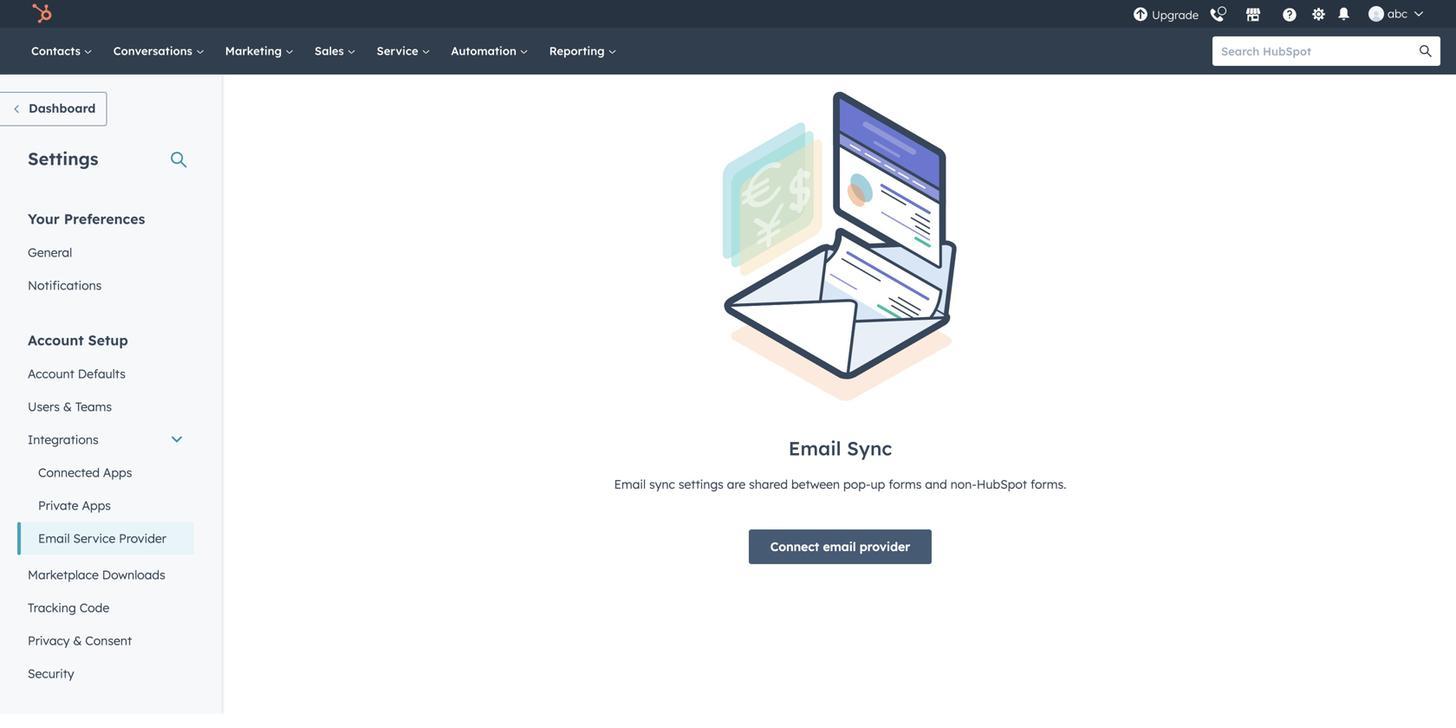 Task type: describe. For each thing, give the bounding box(es) containing it.
security link
[[17, 657, 194, 690]]

email for email sync settings are shared between pop-up forms and non-hubspot forms.
[[614, 477, 646, 492]]

email for email service provider
[[38, 531, 70, 546]]

calling icon button
[[1202, 1, 1232, 27]]

marketing
[[225, 44, 285, 58]]

conversations
[[113, 44, 196, 58]]

privacy & consent
[[28, 633, 132, 648]]

tracking
[[28, 600, 76, 615]]

email service provider link
[[17, 522, 194, 555]]

search image
[[1420, 45, 1432, 57]]

teams
[[75, 399, 112, 414]]

contacts link
[[21, 28, 103, 75]]

consent
[[85, 633, 132, 648]]

tracking code
[[28, 600, 109, 615]]

connected apps link
[[17, 456, 194, 489]]

settings
[[28, 148, 98, 169]]

marketing link
[[215, 28, 304, 75]]

email sync settings are shared between pop-up forms and non-hubspot forms.
[[614, 477, 1067, 492]]

gary orlando image
[[1369, 6, 1384, 22]]

provider
[[860, 539, 910, 554]]

account defaults link
[[17, 358, 194, 391]]

privacy & consent link
[[17, 625, 194, 657]]

reporting link
[[539, 28, 627, 75]]

account setup
[[28, 332, 128, 349]]

between
[[791, 477, 840, 492]]

connected
[[38, 465, 100, 480]]

settings link
[[1308, 5, 1330, 23]]

& for privacy
[[73, 633, 82, 648]]

shared
[[749, 477, 788, 492]]

defaults
[[78, 366, 126, 381]]

hubspot link
[[21, 3, 65, 24]]

conversations link
[[103, 28, 215, 75]]

calling icon image
[[1209, 8, 1225, 24]]

contacts
[[31, 44, 84, 58]]

provider
[[119, 531, 166, 546]]

notifications button
[[1333, 5, 1355, 23]]

settings image
[[1311, 7, 1327, 23]]

dashboard link
[[0, 92, 107, 126]]

tracking code link
[[17, 592, 194, 625]]

forms.
[[1031, 477, 1067, 492]]

downloads
[[102, 567, 165, 583]]

help button
[[1275, 4, 1305, 23]]

service link
[[366, 28, 441, 75]]

email for email sync
[[789, 437, 841, 460]]

marketplaces image
[[1246, 8, 1261, 23]]

service inside "link"
[[377, 44, 422, 58]]

private apps link
[[17, 489, 194, 522]]

integrations
[[28, 432, 99, 447]]

privacy
[[28, 633, 70, 648]]

notifications link
[[17, 269, 194, 302]]

connected apps
[[38, 465, 132, 480]]

account for account defaults
[[28, 366, 74, 381]]

notifications image
[[1336, 7, 1352, 23]]

integrations button
[[17, 423, 194, 456]]

upgrade
[[1152, 8, 1199, 22]]

apps for private apps
[[82, 498, 111, 513]]

private apps
[[38, 498, 111, 513]]

up
[[871, 477, 885, 492]]

setup
[[88, 332, 128, 349]]

account defaults
[[28, 366, 126, 381]]

& for users
[[63, 399, 72, 414]]

private
[[38, 498, 78, 513]]

upgrade image
[[1133, 7, 1149, 23]]

notifications
[[28, 278, 102, 293]]

sales link
[[304, 28, 366, 75]]



Task type: vqa. For each thing, say whether or not it's contained in the screenshot.
the bottom Apps
yes



Task type: locate. For each thing, give the bounding box(es) containing it.
apps down integrations dropdown button
[[103, 465, 132, 480]]

marketplaces button
[[1235, 0, 1272, 28]]

email left 'sync'
[[614, 477, 646, 492]]

1 horizontal spatial email
[[614, 477, 646, 492]]

0 horizontal spatial &
[[63, 399, 72, 414]]

general link
[[17, 236, 194, 269]]

marketplace
[[28, 567, 99, 583]]

email down private
[[38, 531, 70, 546]]

1 vertical spatial &
[[73, 633, 82, 648]]

account
[[28, 332, 84, 349], [28, 366, 74, 381]]

service
[[377, 44, 422, 58], [73, 531, 115, 546]]

0 vertical spatial apps
[[103, 465, 132, 480]]

general
[[28, 245, 72, 260]]

email up between
[[789, 437, 841, 460]]

automation link
[[441, 28, 539, 75]]

service down private apps link
[[73, 531, 115, 546]]

account up account defaults
[[28, 332, 84, 349]]

preferences
[[64, 210, 145, 228]]

marketplace downloads link
[[17, 559, 194, 592]]

your preferences
[[28, 210, 145, 228]]

account up users
[[28, 366, 74, 381]]

users
[[28, 399, 60, 414]]

2 horizontal spatial email
[[789, 437, 841, 460]]

0 horizontal spatial service
[[73, 531, 115, 546]]

Search HubSpot search field
[[1213, 36, 1425, 66]]

dashboard
[[29, 101, 96, 116]]

1 account from the top
[[28, 332, 84, 349]]

marketplace downloads
[[28, 567, 165, 583]]

0 vertical spatial service
[[377, 44, 422, 58]]

connect email provider
[[770, 539, 910, 554]]

0 vertical spatial account
[[28, 332, 84, 349]]

users & teams
[[28, 399, 112, 414]]

1 vertical spatial service
[[73, 531, 115, 546]]

2 vertical spatial email
[[38, 531, 70, 546]]

menu
[[1131, 0, 1435, 28]]

apps
[[103, 465, 132, 480], [82, 498, 111, 513]]

forms
[[889, 477, 922, 492]]

apps inside "link"
[[103, 465, 132, 480]]

sync
[[649, 477, 675, 492]]

sync
[[847, 437, 892, 460]]

settings
[[679, 477, 724, 492]]

your preferences element
[[17, 209, 194, 302]]

non-
[[951, 477, 977, 492]]

search button
[[1411, 36, 1441, 66]]

pop-
[[843, 477, 871, 492]]

1 vertical spatial email
[[614, 477, 646, 492]]

automation
[[451, 44, 520, 58]]

are
[[727, 477, 746, 492]]

2 account from the top
[[28, 366, 74, 381]]

apps for connected apps
[[103, 465, 132, 480]]

code
[[79, 600, 109, 615]]

&
[[63, 399, 72, 414], [73, 633, 82, 648]]

0 vertical spatial &
[[63, 399, 72, 414]]

connect
[[770, 539, 819, 554]]

email sync
[[789, 437, 892, 460]]

reporting
[[549, 44, 608, 58]]

account for account setup
[[28, 332, 84, 349]]

& right users
[[63, 399, 72, 414]]

abc
[[1388, 7, 1408, 21]]

1 horizontal spatial &
[[73, 633, 82, 648]]

email inside account setup element
[[38, 531, 70, 546]]

hubspot
[[977, 477, 1027, 492]]

service right sales link
[[377, 44, 422, 58]]

security
[[28, 666, 74, 681]]

0 vertical spatial email
[[789, 437, 841, 460]]

& right privacy
[[73, 633, 82, 648]]

abc button
[[1358, 0, 1434, 28]]

apps up email service provider
[[82, 498, 111, 513]]

1 horizontal spatial service
[[377, 44, 422, 58]]

account setup element
[[17, 331, 194, 690]]

your
[[28, 210, 60, 228]]

connect email provider button
[[749, 530, 932, 564]]

0 horizontal spatial email
[[38, 531, 70, 546]]

and
[[925, 477, 947, 492]]

menu containing abc
[[1131, 0, 1435, 28]]

sales
[[315, 44, 347, 58]]

hubspot image
[[31, 3, 52, 24]]

email
[[823, 539, 856, 554]]

service inside account setup element
[[73, 531, 115, 546]]

email
[[789, 437, 841, 460], [614, 477, 646, 492], [38, 531, 70, 546]]

users & teams link
[[17, 391, 194, 423]]

1 vertical spatial apps
[[82, 498, 111, 513]]

1 vertical spatial account
[[28, 366, 74, 381]]

email service provider
[[38, 531, 166, 546]]

help image
[[1282, 8, 1298, 23]]



